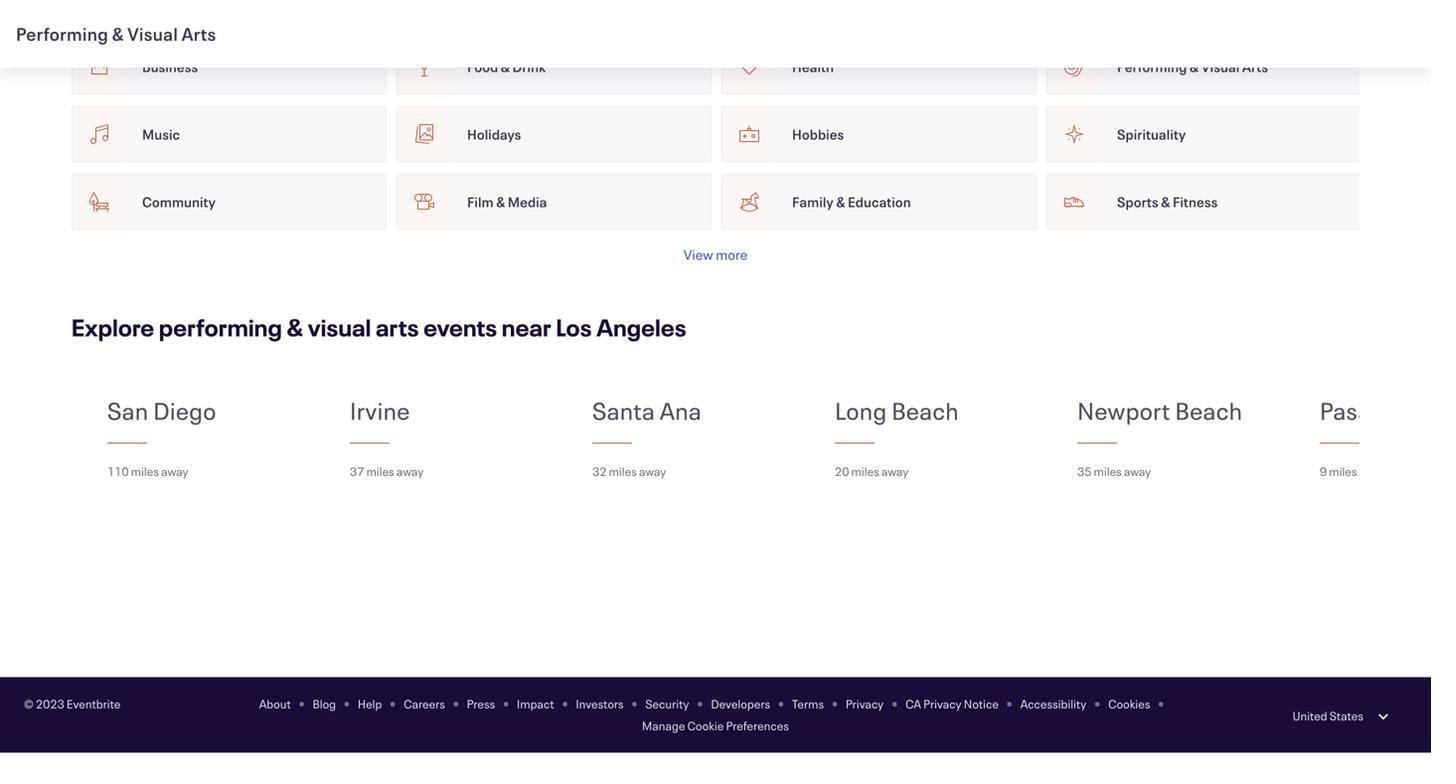 Task type: describe. For each thing, give the bounding box(es) containing it.
1 vertical spatial performing & visual arts
[[1118, 58, 1269, 76]]

press link
[[467, 697, 495, 713]]

long
[[835, 395, 887, 427]]

miles for irvine
[[366, 464, 395, 480]]

view
[[684, 246, 714, 264]]

community link
[[72, 174, 387, 230]]

manage cookie preferences link
[[642, 719, 789, 735]]

1 horizontal spatial performing
[[1118, 58, 1188, 76]]

health link
[[722, 39, 1037, 95]]

help link
[[358, 697, 382, 713]]

explore
[[72, 312, 154, 343]]

0 vertical spatial performing
[[16, 22, 108, 46]]

briefcase_svg image
[[88, 55, 111, 79]]

impact link
[[517, 697, 554, 713]]

impact
[[517, 697, 554, 713]]

long beach link
[[835, 395, 1007, 427]]

careers link
[[404, 697, 445, 713]]

united
[[1293, 709, 1328, 725]]

blog
[[313, 697, 336, 713]]

ca
[[906, 697, 922, 713]]

irvine
[[350, 395, 410, 427]]

0 horizontal spatial performing & visual arts
[[16, 22, 216, 46]]

film
[[467, 193, 494, 211]]

newport beach link
[[1078, 395, 1249, 427]]

away for newport beach
[[1125, 464, 1152, 480]]

family & education
[[792, 193, 912, 211]]

away for long beach
[[882, 464, 909, 480]]

food
[[467, 58, 498, 76]]

ca privacy notice link
[[906, 697, 999, 713]]

about link
[[259, 697, 291, 713]]

ana
[[660, 395, 702, 427]]

view more element
[[684, 246, 748, 264]]

san diego link
[[107, 395, 279, 427]]

hobbies
[[792, 125, 845, 144]]

santa ana link
[[593, 395, 764, 427]]

spirituality
[[1118, 125, 1187, 144]]

1 privacy from the left
[[846, 697, 884, 713]]

angeles
[[597, 312, 687, 343]]

events
[[424, 312, 498, 343]]

sports & fitness link
[[1047, 174, 1362, 230]]

37 miles away
[[350, 464, 424, 480]]

miles for pasadena
[[1330, 464, 1358, 480]]

beach for newport beach
[[1176, 395, 1243, 427]]

pasadena
[[1320, 395, 1426, 427]]

110 miles away
[[107, 464, 189, 480]]

away for pasadena
[[1360, 464, 1387, 480]]

beach for long beach
[[892, 395, 959, 427]]

manage
[[642, 719, 686, 735]]

away for irvine
[[397, 464, 424, 480]]

cookies link
[[1109, 697, 1151, 713]]

press
[[467, 697, 495, 713]]

food & drink
[[467, 58, 546, 76]]

20 miles away
[[835, 464, 909, 480]]

careers
[[404, 697, 445, 713]]

fitness
[[1173, 193, 1218, 211]]

visual
[[308, 312, 371, 343]]

miles for san diego
[[131, 464, 159, 480]]

32
[[593, 464, 607, 480]]

help
[[358, 697, 382, 713]]

cookies manage cookie preferences
[[642, 697, 1151, 735]]

performing & visual arts link
[[1047, 39, 1362, 95]]

ca privacy notice
[[906, 697, 999, 713]]

security link
[[646, 697, 690, 713]]

37
[[350, 464, 364, 480]]

media
[[508, 193, 547, 211]]

notice
[[964, 697, 999, 713]]

irvine link
[[350, 395, 521, 427]]

education
[[848, 193, 912, 211]]

investors
[[576, 697, 624, 713]]

0 horizontal spatial visual
[[127, 22, 178, 46]]

investors link
[[576, 697, 624, 713]]

santa
[[593, 395, 655, 427]]

20
[[835, 464, 850, 480]]

spirituality link
[[1047, 107, 1362, 162]]

film & media link
[[397, 174, 712, 230]]

away for san diego
[[161, 464, 189, 480]]

& for the sports & fitness link
[[1162, 193, 1171, 211]]

holidays link
[[397, 107, 712, 162]]

1 vertical spatial arts
[[1243, 58, 1269, 76]]

developers
[[711, 697, 771, 713]]



Task type: locate. For each thing, give the bounding box(es) containing it.
1 away from the left
[[161, 464, 189, 480]]

2 privacy from the left
[[924, 697, 962, 713]]

9 miles away
[[1320, 464, 1387, 480]]

away
[[161, 464, 189, 480], [397, 464, 424, 480], [639, 464, 667, 480], [882, 464, 909, 480], [1125, 464, 1152, 480], [1360, 464, 1387, 480]]

beach right long
[[892, 395, 959, 427]]

0 vertical spatial arts
[[182, 22, 216, 46]]

& for food & drink link on the top
[[501, 58, 510, 76]]

business link
[[72, 39, 387, 95]]

0 vertical spatial performing & visual arts
[[16, 22, 216, 46]]

& for film & media link
[[496, 193, 505, 211]]

0 vertical spatial visual
[[127, 22, 178, 46]]

miles for long beach
[[852, 464, 880, 480]]

4 away from the left
[[882, 464, 909, 480]]

beach
[[892, 395, 959, 427], [1176, 395, 1243, 427]]

2023
[[36, 697, 64, 713]]

9
[[1320, 464, 1328, 480]]

united states
[[1293, 709, 1364, 725]]

5 away from the left
[[1125, 464, 1152, 480]]

blog link
[[313, 697, 336, 713]]

0 horizontal spatial arts
[[182, 22, 216, 46]]

santa ana
[[593, 395, 702, 427]]

miles
[[131, 464, 159, 480], [366, 464, 395, 480], [609, 464, 637, 480], [852, 464, 880, 480], [1094, 464, 1122, 480], [1330, 464, 1358, 480]]

arts
[[376, 312, 419, 343]]

cookies
[[1109, 697, 1151, 713]]

arts
[[182, 22, 216, 46], [1243, 58, 1269, 76]]

miles right 37
[[366, 464, 395, 480]]

sports
[[1118, 193, 1159, 211]]

away right 110
[[161, 464, 189, 480]]

privacy
[[846, 697, 884, 713], [924, 697, 962, 713]]

newport
[[1078, 395, 1171, 427]]

miles right the 20 at the right bottom of the page
[[852, 464, 880, 480]]

& for performing & visual arts link
[[1190, 58, 1199, 76]]

miles for santa ana
[[609, 464, 637, 480]]

long beach
[[835, 395, 959, 427]]

0 horizontal spatial performing
[[16, 22, 108, 46]]

© 2023 eventbrite
[[24, 697, 121, 713]]

3 away from the left
[[639, 464, 667, 480]]

family & education link
[[722, 174, 1037, 230]]

1 miles from the left
[[131, 464, 159, 480]]

2 beach from the left
[[1176, 395, 1243, 427]]

newport beach
[[1078, 395, 1243, 427]]

visual up business
[[127, 22, 178, 46]]

performing up briefcase_svg image
[[16, 22, 108, 46]]

1 beach from the left
[[892, 395, 959, 427]]

away right "35"
[[1125, 464, 1152, 480]]

sports & fitness
[[1118, 193, 1218, 211]]

miles right the 9
[[1330, 464, 1358, 480]]

san diego
[[107, 395, 216, 427]]

holidays
[[467, 125, 521, 144]]

diego
[[153, 395, 216, 427]]

film & media
[[467, 193, 547, 211]]

pasadena link
[[1320, 395, 1432, 427]]

community
[[142, 193, 216, 211]]

6 miles from the left
[[1330, 464, 1358, 480]]

performing & visual arts up briefcase_svg image
[[16, 22, 216, 46]]

miles right 110
[[131, 464, 159, 480]]

35 miles away
[[1078, 464, 1152, 480]]

more
[[716, 246, 748, 264]]

away right 32
[[639, 464, 667, 480]]

cookie
[[688, 719, 724, 735]]

110
[[107, 464, 129, 480]]

accessibility link
[[1021, 697, 1087, 713]]

2 away from the left
[[397, 464, 424, 480]]

5 miles from the left
[[1094, 464, 1122, 480]]

performing
[[159, 312, 282, 343]]

near
[[502, 312, 552, 343]]

6 away from the left
[[1360, 464, 1387, 480]]

view more
[[684, 246, 748, 264]]

accessibility
[[1021, 697, 1087, 713]]

states
[[1330, 709, 1364, 725]]

hobbies link
[[722, 107, 1037, 162]]

32 miles away
[[593, 464, 667, 480]]

music
[[142, 125, 180, 144]]

3 miles from the left
[[609, 464, 637, 480]]

performing & visual arts up 'spirituality' link
[[1118, 58, 1269, 76]]

visual inside performing & visual arts link
[[1202, 58, 1240, 76]]

food & drink link
[[397, 39, 712, 95]]

1 horizontal spatial visual
[[1202, 58, 1240, 76]]

developers link
[[711, 697, 771, 713]]

visual up 'spirituality' link
[[1202, 58, 1240, 76]]

away for santa ana
[[639, 464, 667, 480]]

away right 37
[[397, 464, 424, 480]]

preferences
[[726, 719, 789, 735]]

1 horizontal spatial beach
[[1176, 395, 1243, 427]]

terms link
[[792, 697, 824, 713]]

music link
[[72, 107, 387, 162]]

miles right 32
[[609, 464, 637, 480]]

away right the 9
[[1360, 464, 1387, 480]]

&
[[112, 22, 124, 46], [501, 58, 510, 76], [1190, 58, 1199, 76], [496, 193, 505, 211], [837, 193, 846, 211], [1162, 193, 1171, 211], [287, 312, 303, 343]]

performing & visual arts
[[16, 22, 216, 46], [1118, 58, 1269, 76]]

miles right "35"
[[1094, 464, 1122, 480]]

view more button
[[684, 246, 748, 264]]

beach right newport
[[1176, 395, 1243, 427]]

business
[[142, 58, 198, 76]]

terms
[[792, 697, 824, 713]]

4 miles from the left
[[852, 464, 880, 480]]

los
[[556, 312, 592, 343]]

privacy link
[[846, 697, 884, 713]]

35
[[1078, 464, 1092, 480]]

miles for newport beach
[[1094, 464, 1122, 480]]

1 horizontal spatial performing & visual arts
[[1118, 58, 1269, 76]]

1 horizontal spatial arts
[[1243, 58, 1269, 76]]

0 horizontal spatial beach
[[892, 395, 959, 427]]

security
[[646, 697, 690, 713]]

arts up business
[[182, 22, 216, 46]]

0 horizontal spatial privacy
[[846, 697, 884, 713]]

©
[[24, 697, 34, 713]]

1 horizontal spatial privacy
[[924, 697, 962, 713]]

away right the 20 at the right bottom of the page
[[882, 464, 909, 480]]

2 miles from the left
[[366, 464, 395, 480]]

performing up spirituality
[[1118, 58, 1188, 76]]

arts up 'spirituality' link
[[1243, 58, 1269, 76]]

privacy left ca
[[846, 697, 884, 713]]

visual
[[127, 22, 178, 46], [1202, 58, 1240, 76]]

health
[[792, 58, 834, 76]]

san
[[107, 395, 149, 427]]

privacy right ca
[[924, 697, 962, 713]]

1 vertical spatial performing
[[1118, 58, 1188, 76]]

& for family & education link
[[837, 193, 846, 211]]

1 vertical spatial visual
[[1202, 58, 1240, 76]]

family
[[792, 193, 834, 211]]

about
[[259, 697, 291, 713]]



Task type: vqa. For each thing, say whether or not it's contained in the screenshot.


